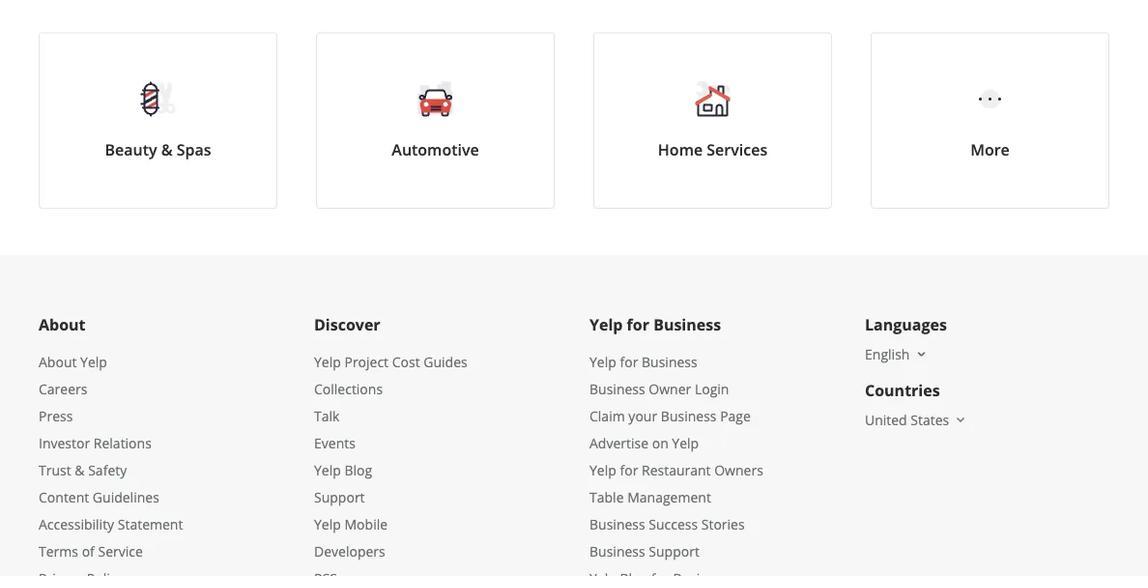 Task type: vqa. For each thing, say whether or not it's contained in the screenshot.
and related marks are registered trademarks of Yelp.
no



Task type: describe. For each thing, give the bounding box(es) containing it.
mobile
[[345, 515, 388, 533]]

login
[[695, 380, 729, 398]]

business success stories link
[[590, 515, 745, 533]]

guides
[[424, 352, 468, 371]]

support link
[[314, 488, 365, 506]]

on
[[652, 434, 669, 452]]

support inside yelp for business business owner login claim your business page advertise on yelp yelp for restaurant owners table management business success stories business support
[[649, 542, 700, 560]]

2 vertical spatial for
[[620, 461, 638, 479]]

trust
[[39, 461, 71, 479]]

yelp up the table
[[590, 461, 616, 479]]

blog
[[345, 461, 372, 479]]

about yelp careers press investor relations trust & safety content guidelines accessibility statement terms of service
[[39, 352, 183, 560]]

careers link
[[39, 380, 87, 398]]

about for about
[[39, 314, 86, 335]]

developers link
[[314, 542, 385, 560]]

yelp up claim
[[590, 352, 616, 371]]

automotive
[[392, 139, 479, 160]]

talk link
[[314, 407, 340, 425]]

accessibility
[[39, 515, 114, 533]]

success
[[649, 515, 698, 533]]

16 chevron down v2 image for languages
[[914, 347, 929, 362]]

languages
[[865, 314, 947, 335]]

claim your business page link
[[590, 407, 751, 425]]

yelp for business link
[[590, 352, 698, 371]]

content guidelines link
[[39, 488, 159, 506]]

developers
[[314, 542, 385, 560]]

yelp for business
[[590, 314, 721, 335]]

collections link
[[314, 380, 383, 398]]

yelp project cost guides collections talk events yelp blog support yelp mobile developers
[[314, 352, 468, 560]]

business owner login link
[[590, 380, 729, 398]]

1 horizontal spatial &
[[161, 139, 173, 160]]

service
[[98, 542, 143, 560]]

talk
[[314, 407, 340, 425]]

automotive link
[[316, 33, 555, 209]]

for for yelp for business
[[627, 314, 650, 335]]

discover
[[314, 314, 380, 335]]

management
[[627, 488, 711, 506]]

advertise
[[590, 434, 649, 452]]

owner
[[649, 380, 691, 398]]

home services
[[658, 139, 768, 160]]

claim
[[590, 407, 625, 425]]

business support link
[[590, 542, 700, 560]]

yelp blog link
[[314, 461, 372, 479]]

project
[[345, 352, 389, 371]]

investor
[[39, 434, 90, 452]]

home services link
[[593, 33, 832, 209]]

yelp up "collections" link
[[314, 352, 341, 371]]

accessibility statement link
[[39, 515, 183, 533]]

yelp project cost guides link
[[314, 352, 468, 371]]

beauty & spas
[[105, 139, 211, 160]]

for for yelp for business business owner login claim your business page advertise on yelp yelp for restaurant owners table management business success stories business support
[[620, 352, 638, 371]]

statement
[[118, 515, 183, 533]]

events link
[[314, 434, 356, 452]]

spas
[[177, 139, 211, 160]]

press link
[[39, 407, 73, 425]]

safety
[[88, 461, 127, 479]]

united states
[[865, 410, 949, 429]]



Task type: locate. For each thing, give the bounding box(es) containing it.
table
[[590, 488, 624, 506]]

collections
[[314, 380, 383, 398]]

beauty & spas link
[[39, 33, 277, 209]]

countries
[[865, 380, 940, 401]]

1 vertical spatial 16 chevron down v2 image
[[953, 412, 969, 428]]

more link
[[871, 33, 1110, 209]]

about yelp link
[[39, 352, 107, 371]]

& right 'trust' at the bottom left
[[75, 461, 85, 479]]

of
[[82, 542, 95, 560]]

english
[[865, 345, 910, 363]]

0 horizontal spatial 16 chevron down v2 image
[[914, 347, 929, 362]]

for up 'yelp for business' link
[[627, 314, 650, 335]]

trust & safety link
[[39, 461, 127, 479]]

about up 'about yelp' link
[[39, 314, 86, 335]]

1 horizontal spatial support
[[649, 542, 700, 560]]

beauty
[[105, 139, 157, 160]]

yelp for business business owner login claim your business page advertise on yelp yelp for restaurant owners table management business success stories business support
[[590, 352, 763, 560]]

table management link
[[590, 488, 711, 506]]

advertise on yelp link
[[590, 434, 699, 452]]

page
[[720, 407, 751, 425]]

for down advertise at the bottom right
[[620, 461, 638, 479]]

careers
[[39, 380, 87, 398]]

relations
[[94, 434, 152, 452]]

yelp down the 'support' link
[[314, 515, 341, 533]]

states
[[911, 410, 949, 429]]

more
[[971, 139, 1010, 160]]

yelp for restaurant owners link
[[590, 461, 763, 479]]

16 chevron down v2 image for countries
[[953, 412, 969, 428]]

16 chevron down v2 image down languages
[[914, 347, 929, 362]]

support inside yelp project cost guides collections talk events yelp blog support yelp mobile developers
[[314, 488, 365, 506]]

yelp up careers link at the left of the page
[[80, 352, 107, 371]]

yelp up 'yelp for business' link
[[590, 314, 623, 335]]

0 vertical spatial for
[[627, 314, 650, 335]]

about up careers link at the left of the page
[[39, 352, 77, 371]]

0 horizontal spatial &
[[75, 461, 85, 479]]

about
[[39, 314, 86, 335], [39, 352, 77, 371]]

support down yelp blog link
[[314, 488, 365, 506]]

&
[[161, 139, 173, 160], [75, 461, 85, 479]]

support
[[314, 488, 365, 506], [649, 542, 700, 560]]

united
[[865, 410, 907, 429]]

investor relations link
[[39, 434, 152, 452]]

home
[[658, 139, 703, 160]]

content
[[39, 488, 89, 506]]

united states button
[[865, 410, 969, 429]]

0 vertical spatial &
[[161, 139, 173, 160]]

about for about yelp careers press investor relations trust & safety content guidelines accessibility statement terms of service
[[39, 352, 77, 371]]

for up business owner login link
[[620, 352, 638, 371]]

1 vertical spatial support
[[649, 542, 700, 560]]

16 chevron down v2 image right states
[[953, 412, 969, 428]]

restaurant
[[642, 461, 711, 479]]

0 vertical spatial 16 chevron down v2 image
[[914, 347, 929, 362]]

yelp
[[590, 314, 623, 335], [80, 352, 107, 371], [314, 352, 341, 371], [590, 352, 616, 371], [672, 434, 699, 452], [314, 461, 341, 479], [590, 461, 616, 479], [314, 515, 341, 533]]

yelp mobile link
[[314, 515, 388, 533]]

guidelines
[[93, 488, 159, 506]]

1 about from the top
[[39, 314, 86, 335]]

16 chevron down v2 image inside united states popup button
[[953, 412, 969, 428]]

owners
[[714, 461, 763, 479]]

business
[[654, 314, 721, 335], [642, 352, 698, 371], [590, 380, 645, 398], [661, 407, 717, 425], [590, 515, 645, 533], [590, 542, 645, 560]]

press
[[39, 407, 73, 425]]

0 vertical spatial about
[[39, 314, 86, 335]]

& left spas
[[161, 139, 173, 160]]

terms
[[39, 542, 78, 560]]

yelp inside about yelp careers press investor relations trust & safety content guidelines accessibility statement terms of service
[[80, 352, 107, 371]]

0 vertical spatial support
[[314, 488, 365, 506]]

for
[[627, 314, 650, 335], [620, 352, 638, 371], [620, 461, 638, 479]]

services
[[707, 139, 768, 160]]

english button
[[865, 345, 929, 363]]

0 horizontal spatial support
[[314, 488, 365, 506]]

yelp right on
[[672, 434, 699, 452]]

1 vertical spatial about
[[39, 352, 77, 371]]

& inside about yelp careers press investor relations trust & safety content guidelines accessibility statement terms of service
[[75, 461, 85, 479]]

16 chevron down v2 image inside english popup button
[[914, 347, 929, 362]]

stories
[[702, 515, 745, 533]]

16 chevron down v2 image
[[914, 347, 929, 362], [953, 412, 969, 428]]

1 vertical spatial for
[[620, 352, 638, 371]]

about inside about yelp careers press investor relations trust & safety content guidelines accessibility statement terms of service
[[39, 352, 77, 371]]

events
[[314, 434, 356, 452]]

cost
[[392, 352, 420, 371]]

1 horizontal spatial 16 chevron down v2 image
[[953, 412, 969, 428]]

support down success
[[649, 542, 700, 560]]

2 about from the top
[[39, 352, 77, 371]]

yelp down events link on the left bottom
[[314, 461, 341, 479]]

1 vertical spatial &
[[75, 461, 85, 479]]

your
[[629, 407, 657, 425]]

terms of service link
[[39, 542, 143, 560]]



